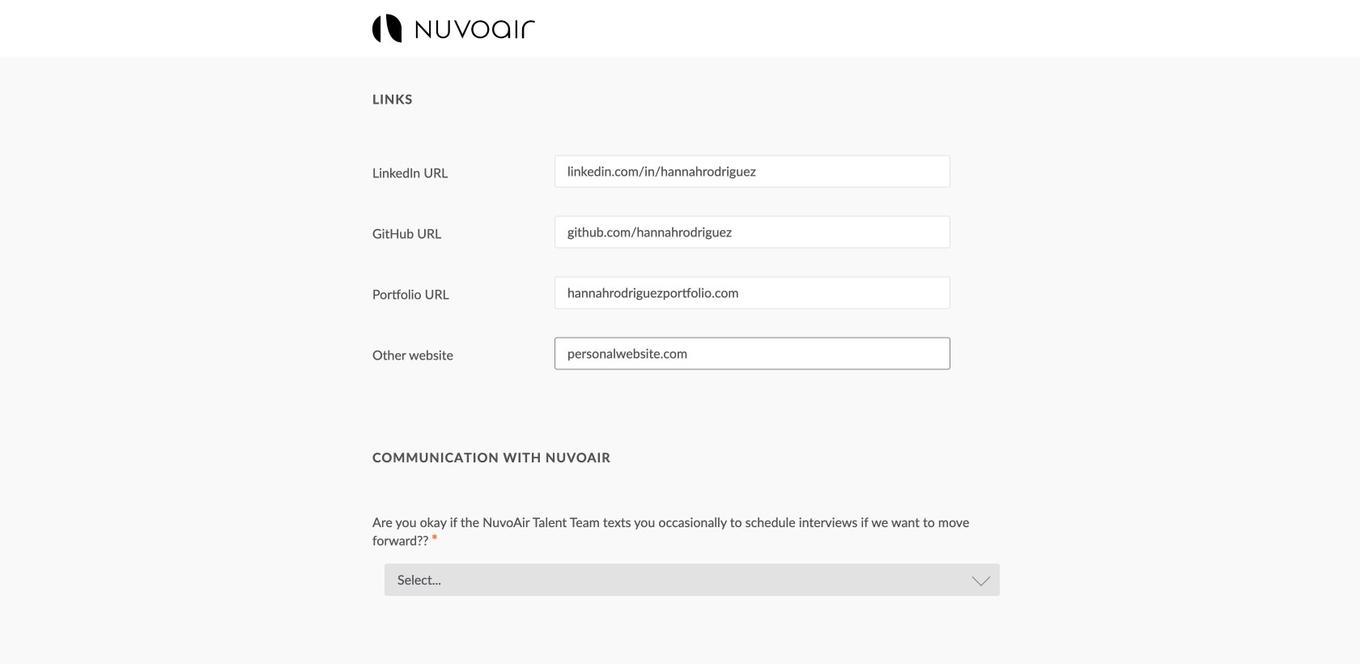 Task type: vqa. For each thing, say whether or not it's contained in the screenshot.
text box
yes



Task type: locate. For each thing, give the bounding box(es) containing it.
nuvoair logo image
[[373, 14, 535, 43]]

None text field
[[555, 0, 951, 11], [555, 277, 951, 309], [555, 337, 951, 370], [555, 0, 951, 11], [555, 277, 951, 309], [555, 337, 951, 370]]

None text field
[[555, 155, 951, 188], [555, 216, 951, 248], [555, 155, 951, 188], [555, 216, 951, 248]]



